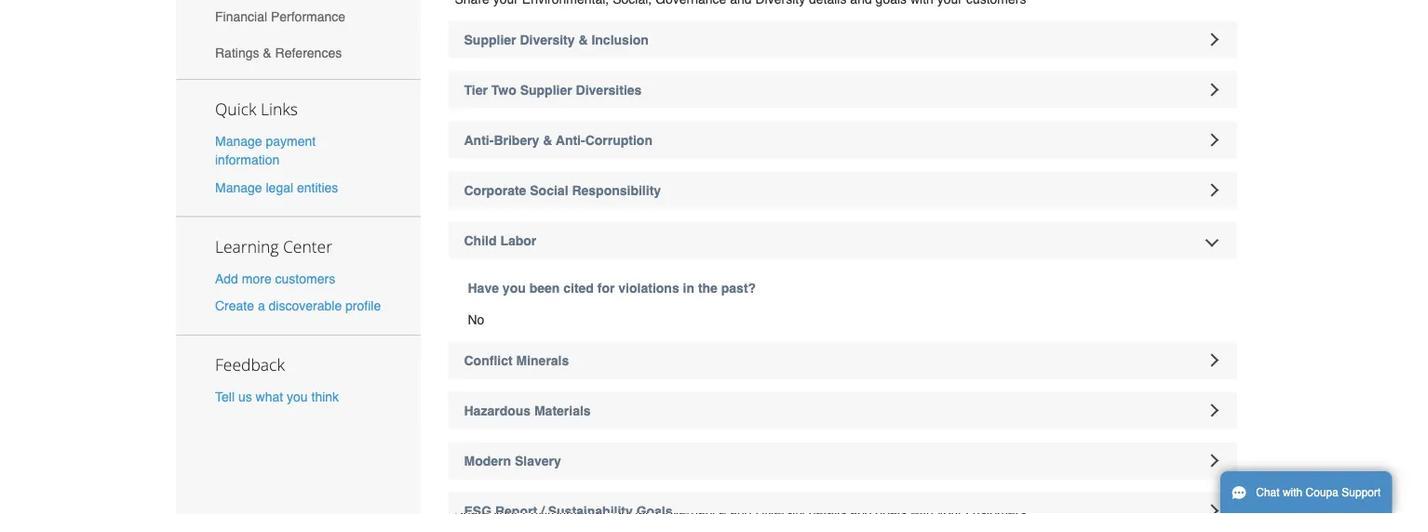 Task type: describe. For each thing, give the bounding box(es) containing it.
anti-bribery & anti-corruption button
[[448, 122, 1237, 159]]

manage legal entities
[[215, 180, 338, 195]]

no
[[468, 312, 484, 327]]

have you been cited for violations in the past?
[[468, 281, 756, 296]]

tier
[[464, 82, 488, 97]]

with
[[1283, 487, 1303, 500]]

legal
[[266, 180, 293, 195]]

feedback
[[215, 354, 285, 376]]

been
[[529, 281, 560, 296]]

in
[[683, 281, 695, 296]]

more
[[242, 271, 272, 286]]

two
[[491, 82, 516, 97]]

anti-bribery & anti-corruption heading
[[448, 122, 1237, 159]]

financial
[[215, 9, 267, 24]]

financial performance
[[215, 9, 345, 24]]

profile
[[345, 299, 381, 314]]

supplier inside heading
[[520, 82, 572, 97]]

hazardous materials heading
[[448, 392, 1237, 430]]

corporate social responsibility button
[[448, 172, 1237, 209]]

0 horizontal spatial &
[[263, 45, 272, 60]]

supplier diversity & inclusion
[[464, 32, 649, 47]]

corporate social responsibility heading
[[448, 172, 1237, 209]]

modern slavery heading
[[448, 443, 1237, 480]]

manage payment information
[[215, 134, 316, 168]]

quick
[[215, 98, 256, 120]]

hazardous
[[464, 404, 531, 418]]

create a discoverable profile link
[[215, 299, 381, 314]]

ratings & references
[[215, 45, 342, 60]]

add
[[215, 271, 238, 286]]

minerals
[[516, 353, 569, 368]]

chat with coupa support button
[[1221, 472, 1392, 515]]

entities
[[297, 180, 338, 195]]

discoverable
[[269, 299, 342, 314]]

you inside button
[[287, 390, 308, 405]]

add more customers
[[215, 271, 335, 286]]

support
[[1342, 487, 1381, 500]]

information
[[215, 153, 280, 168]]

us
[[238, 390, 252, 405]]

supplier diversity & inclusion heading
[[448, 21, 1237, 58]]

tell
[[215, 390, 235, 405]]

conflict
[[464, 353, 513, 368]]

conflict minerals heading
[[448, 342, 1237, 379]]

manage for manage legal entities
[[215, 180, 262, 195]]

corporate social responsibility
[[464, 183, 661, 198]]

cited
[[563, 281, 594, 296]]

responsibility
[[572, 183, 661, 198]]

think
[[311, 390, 339, 405]]

modern slavery button
[[448, 443, 1237, 480]]

add more customers link
[[215, 271, 335, 286]]

hazardous materials button
[[448, 392, 1237, 430]]

tier two supplier diversities
[[464, 82, 642, 97]]

for
[[597, 281, 615, 296]]

ratings & references link
[[176, 35, 420, 71]]

the
[[698, 281, 718, 296]]

what
[[256, 390, 283, 405]]



Task type: vqa. For each thing, say whether or not it's contained in the screenshot.
Social on the left top of the page
yes



Task type: locate. For each thing, give the bounding box(es) containing it.
modern slavery
[[464, 454, 561, 469]]

bribery
[[494, 133, 539, 148]]

diversity
[[520, 32, 575, 47]]

tier two supplier diversities button
[[448, 71, 1237, 108]]

slavery
[[515, 454, 561, 469]]

& for anti-bribery & anti-corruption
[[543, 133, 552, 148]]

1 horizontal spatial supplier
[[520, 82, 572, 97]]

manage up information
[[215, 134, 262, 149]]

0 vertical spatial manage
[[215, 134, 262, 149]]

learning
[[215, 235, 279, 257]]

child labor
[[464, 233, 537, 248]]

manage payment information link
[[215, 134, 316, 168]]

center
[[283, 235, 332, 257]]

customers
[[275, 271, 335, 286]]

0 horizontal spatial supplier
[[464, 32, 516, 47]]

child
[[464, 233, 497, 248]]

performance
[[271, 9, 345, 24]]

tell us what you think
[[215, 390, 339, 405]]

tier two supplier diversities heading
[[448, 71, 1237, 108]]

you left 'think'
[[287, 390, 308, 405]]

supplier inside "heading"
[[464, 32, 516, 47]]

anti- down tier
[[464, 133, 494, 148]]

conflict minerals button
[[448, 342, 1237, 379]]

past?
[[721, 281, 756, 296]]

links
[[261, 98, 298, 120]]

you
[[503, 281, 526, 296], [287, 390, 308, 405]]

1 vertical spatial manage
[[215, 180, 262, 195]]

child labor heading
[[448, 222, 1237, 259]]

corporate
[[464, 183, 526, 198]]

supplier up two
[[464, 32, 516, 47]]

create a discoverable profile
[[215, 299, 381, 314]]

1 horizontal spatial you
[[503, 281, 526, 296]]

labor
[[500, 233, 537, 248]]

anti- up corporate social responsibility
[[556, 133, 585, 148]]

2 horizontal spatial &
[[579, 32, 588, 47]]

1 manage from the top
[[215, 134, 262, 149]]

0 vertical spatial supplier
[[464, 32, 516, 47]]

2 manage from the top
[[215, 180, 262, 195]]

heading
[[448, 493, 1237, 515]]

1 vertical spatial you
[[287, 390, 308, 405]]

supplier diversity & inclusion button
[[448, 21, 1237, 58]]

conflict minerals
[[464, 353, 569, 368]]

& for supplier diversity & inclusion
[[579, 32, 588, 47]]

diversities
[[576, 82, 642, 97]]

& right bribery
[[543, 133, 552, 148]]

manage for manage payment information
[[215, 134, 262, 149]]

modern
[[464, 454, 511, 469]]

1 horizontal spatial anti-
[[556, 133, 585, 148]]

2 anti- from the left
[[556, 133, 585, 148]]

supplier
[[464, 32, 516, 47], [520, 82, 572, 97]]

& right diversity
[[579, 32, 588, 47]]

0 vertical spatial you
[[503, 281, 526, 296]]

chat with coupa support
[[1256, 487, 1381, 500]]

child labor button
[[448, 222, 1237, 259]]

& right ratings
[[263, 45, 272, 60]]

1 anti- from the left
[[464, 133, 494, 148]]

financial performance link
[[176, 0, 420, 35]]

tell us what you think button
[[215, 388, 339, 407]]

1 vertical spatial supplier
[[520, 82, 572, 97]]

& inside "dropdown button"
[[543, 133, 552, 148]]

0 horizontal spatial you
[[287, 390, 308, 405]]

1 horizontal spatial &
[[543, 133, 552, 148]]

violations
[[618, 281, 679, 296]]

hazardous materials
[[464, 404, 591, 418]]

supplier right two
[[520, 82, 572, 97]]

a
[[258, 299, 265, 314]]

0 horizontal spatial anti-
[[464, 133, 494, 148]]

inclusion
[[592, 32, 649, 47]]

manage down information
[[215, 180, 262, 195]]

materials
[[534, 404, 591, 418]]

ratings
[[215, 45, 259, 60]]

references
[[275, 45, 342, 60]]

manage
[[215, 134, 262, 149], [215, 180, 262, 195]]

you left been
[[503, 281, 526, 296]]

quick links
[[215, 98, 298, 120]]

coupa
[[1306, 487, 1339, 500]]

social
[[530, 183, 568, 198]]

learning center
[[215, 235, 332, 257]]

corruption
[[585, 133, 653, 148]]

chat
[[1256, 487, 1280, 500]]

anti-
[[464, 133, 494, 148], [556, 133, 585, 148]]

payment
[[266, 134, 316, 149]]

manage inside manage payment information
[[215, 134, 262, 149]]

manage legal entities link
[[215, 180, 338, 195]]

&
[[579, 32, 588, 47], [263, 45, 272, 60], [543, 133, 552, 148]]

create
[[215, 299, 254, 314]]

& inside dropdown button
[[579, 32, 588, 47]]

have
[[468, 281, 499, 296]]

anti-bribery & anti-corruption
[[464, 133, 653, 148]]



